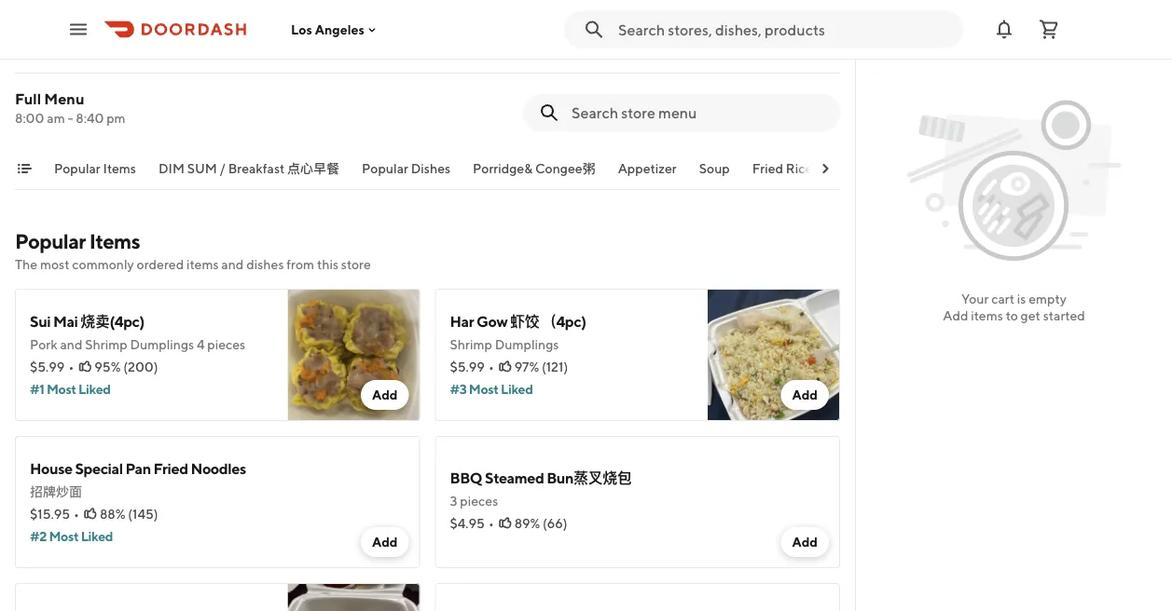 Task type: vqa. For each thing, say whether or not it's contained in the screenshot.
POPULAR ITEMS button
yes



Task type: describe. For each thing, give the bounding box(es) containing it.
89% (66)
[[515, 516, 568, 532]]

89%
[[515, 516, 540, 532]]

88% (145)
[[100, 507, 158, 522]]

commonly
[[72, 257, 134, 272]]

ordered
[[137, 257, 184, 272]]

fried rice 炒饭 button
[[752, 159, 841, 189]]

breakfast
[[228, 161, 285, 176]]

（4pc)
[[542, 313, 586, 331]]

#1
[[30, 382, 44, 397]]

shrimp inside sui mai 烧卖(4pc) pork and shrimp dumplings 4 pieces
[[85, 337, 127, 352]]

#3
[[450, 382, 467, 397]]

$5.99 for sui
[[30, 359, 65, 375]]

popular items
[[54, 161, 136, 176]]

$4.95 •
[[450, 516, 494, 532]]

bun蒸叉烧包
[[547, 470, 632, 487]]

0 items, open order cart image
[[1038, 18, 1060, 41]]

点心早餐
[[287, 161, 340, 176]]

cart
[[991, 291, 1015, 307]]

fried inside fried rice 炒饭 button
[[752, 161, 783, 176]]

#3 most liked
[[450, 382, 533, 397]]

your
[[961, 291, 989, 307]]

los
[[291, 22, 312, 37]]

popular items the most commonly ordered items and dishes from this store
[[15, 229, 371, 272]]

house
[[30, 460, 72, 478]]

• for mai
[[68, 359, 74, 375]]

get
[[1021, 308, 1041, 324]]

97% (121)
[[515, 359, 568, 375]]

sui mai 烧卖(4pc) image
[[288, 289, 420, 421]]

mai
[[53, 313, 78, 331]]

pieces inside bbq steamed bun蒸叉烧包 3 pieces
[[460, 494, 498, 509]]

notification bell image
[[993, 18, 1015, 41]]

most for gow
[[469, 382, 499, 397]]

8:40
[[76, 111, 104, 126]]

of 5 stars
[[40, 10, 84, 23]]

har gow 虾饺 （4pc) image
[[708, 289, 840, 421]]

soup
[[699, 161, 730, 176]]

#1 most liked
[[30, 382, 111, 397]]

los angeles button
[[291, 22, 379, 37]]

most for mai
[[47, 382, 76, 397]]

fried inside the house special pan fried noodles 招牌炒面
[[153, 460, 188, 478]]

虾饺
[[510, 313, 539, 331]]

sui
[[30, 313, 51, 331]]

har
[[450, 313, 474, 331]]

am
[[47, 111, 65, 126]]

3
[[450, 494, 457, 509]]

4
[[197, 337, 205, 352]]

to
[[1006, 308, 1018, 324]]

show menu categories image
[[17, 161, 32, 176]]

most for special
[[49, 529, 78, 545]]

store
[[341, 257, 371, 272]]

popular for popular items
[[54, 161, 100, 176]]

Item Search search field
[[572, 103, 825, 123]]

liked for mai
[[78, 382, 111, 397]]

gow
[[476, 313, 508, 331]]

(200)
[[123, 359, 158, 375]]

炒饭
[[815, 161, 841, 176]]

liked for gow
[[501, 382, 533, 397]]

dim sum / breakfast 点心早餐 button
[[158, 159, 340, 189]]

most
[[40, 257, 69, 272]]

$15.95 •
[[30, 507, 79, 522]]

-
[[68, 111, 73, 126]]

sui mai 烧卖(4pc) pork and shrimp dumplings 4 pieces
[[30, 313, 245, 352]]

dim
[[158, 161, 185, 176]]

dumplings inside sui mai 烧卖(4pc) pork and shrimp dumplings 4 pieces
[[130, 337, 194, 352]]

dim sum / breakfast 点心早餐
[[158, 161, 340, 176]]

house special pan fried noodles 招牌炒面
[[30, 460, 246, 500]]

dishes
[[411, 161, 450, 176]]

popular for popular dishes
[[362, 161, 408, 176]]

from
[[287, 257, 314, 272]]

(66)
[[543, 516, 568, 532]]

juicy pork dumplings (xiao long bao)灌汁小笼包 image
[[288, 584, 420, 612]]

items inside your cart is empty add items to get started
[[971, 308, 1003, 324]]

your cart is empty add items to get started
[[943, 291, 1085, 324]]

$15.95
[[30, 507, 70, 522]]

/
[[220, 161, 226, 176]]

bbq steamed bun蒸叉烧包 3 pieces
[[450, 470, 632, 509]]

the
[[15, 257, 37, 272]]



Task type: locate. For each thing, give the bounding box(es) containing it.
liked down 97%
[[501, 382, 533, 397]]

sum
[[187, 161, 217, 176]]

88%
[[100, 507, 125, 522]]

#2
[[30, 529, 47, 545]]

1 vertical spatial fried
[[153, 460, 188, 478]]

dumplings up (200)
[[130, 337, 194, 352]]

liked down 95%
[[78, 382, 111, 397]]

popular dishes
[[362, 161, 450, 176]]

items inside button
[[103, 161, 136, 176]]

1 horizontal spatial pieces
[[460, 494, 498, 509]]

$5.99 up #3
[[450, 359, 485, 375]]

shrimp down har
[[450, 337, 492, 352]]

pork
[[30, 337, 57, 352]]

porridge&
[[473, 161, 533, 176]]

1 horizontal spatial $5.99
[[450, 359, 485, 375]]

•
[[68, 359, 74, 375], [489, 359, 494, 375], [74, 507, 79, 522], [489, 516, 494, 532]]

liked for special
[[81, 529, 113, 545]]

and
[[221, 257, 244, 272], [60, 337, 82, 352]]

items down pm
[[103, 161, 136, 176]]

most right #3
[[469, 382, 499, 397]]

0 horizontal spatial fried
[[153, 460, 188, 478]]

special
[[75, 460, 123, 478]]

0 horizontal spatial dumplings
[[130, 337, 194, 352]]

1 dumplings from the left
[[130, 337, 194, 352]]

porridge& congee粥 button
[[473, 159, 596, 189]]

fried left rice
[[752, 161, 783, 176]]

0 vertical spatial pieces
[[207, 337, 245, 352]]

0 vertical spatial items
[[103, 161, 136, 176]]

$5.99 for har
[[450, 359, 485, 375]]

popular up most at the left top
[[15, 229, 86, 254]]

congee粥
[[535, 161, 596, 176]]

97%
[[515, 359, 539, 375]]

liked
[[78, 382, 111, 397], [501, 382, 533, 397], [81, 529, 113, 545]]

1 vertical spatial items
[[89, 229, 140, 254]]

porridge& congee粥
[[473, 161, 596, 176]]

add
[[943, 308, 968, 324], [372, 387, 398, 403], [792, 387, 818, 403], [372, 535, 398, 550], [792, 535, 818, 550]]

$5.99
[[30, 359, 65, 375], [450, 359, 485, 375]]

items
[[103, 161, 136, 176], [89, 229, 140, 254]]

1 vertical spatial and
[[60, 337, 82, 352]]

2 $5.99 • from the left
[[450, 359, 494, 375]]

• for special
[[74, 507, 79, 522]]

0 vertical spatial items
[[187, 257, 219, 272]]

$5.99 • up #3
[[450, 359, 494, 375]]

1 $5.99 from the left
[[30, 359, 65, 375]]

$4.95
[[450, 516, 485, 532]]

los angeles
[[291, 22, 365, 37]]

soup button
[[699, 159, 730, 189]]

8:00
[[15, 111, 44, 126]]

$5.99 down pork
[[30, 359, 65, 375]]

pm
[[106, 111, 126, 126]]

empty
[[1029, 291, 1067, 307]]

• for gow
[[489, 359, 494, 375]]

full
[[15, 90, 41, 108]]

$5.99 •
[[30, 359, 74, 375], [450, 359, 494, 375]]

popular inside popular items the most commonly ordered items and dishes from this store
[[15, 229, 86, 254]]

scroll menu navigation right image
[[818, 161, 833, 176]]

is
[[1017, 291, 1026, 307]]

add button
[[361, 380, 409, 410], [781, 380, 829, 410], [361, 528, 409, 558], [781, 528, 829, 558]]

liked down the 88%
[[81, 529, 113, 545]]

(145)
[[128, 507, 158, 522]]

this
[[317, 257, 339, 272]]

• right "$4.95"
[[489, 516, 494, 532]]

items right ordered
[[187, 257, 219, 272]]

popular
[[54, 161, 100, 176], [362, 161, 408, 176], [15, 229, 86, 254]]

(121)
[[542, 359, 568, 375]]

open menu image
[[67, 18, 90, 41]]

dumplings up 97%
[[495, 337, 559, 352]]

bbq
[[450, 470, 482, 487]]

items up commonly
[[89, 229, 140, 254]]

• up "#2 most liked"
[[74, 507, 79, 522]]

most down $15.95 •
[[49, 529, 78, 545]]

$5.99 • for har
[[450, 359, 494, 375]]

shrimp up 95%
[[85, 337, 127, 352]]

fried rice 炒饭
[[752, 161, 841, 176]]

$5.99 • for sui
[[30, 359, 74, 375]]

0 horizontal spatial pieces
[[207, 337, 245, 352]]

0 vertical spatial and
[[221, 257, 244, 272]]

popular down -
[[54, 161, 100, 176]]

#2 most liked
[[30, 529, 113, 545]]

and inside popular items the most commonly ordered items and dishes from this store
[[221, 257, 244, 272]]

most
[[47, 382, 76, 397], [469, 382, 499, 397], [49, 529, 78, 545]]

popular dishes button
[[362, 159, 450, 189]]

add inside your cart is empty add items to get started
[[943, 308, 968, 324]]

pieces right 4
[[207, 337, 245, 352]]

95% (200)
[[94, 359, 158, 375]]

most right #1
[[47, 382, 76, 397]]

2 dumplings from the left
[[495, 337, 559, 352]]

items for popular items the most commonly ordered items and dishes from this store
[[89, 229, 140, 254]]

1 horizontal spatial and
[[221, 257, 244, 272]]

0 horizontal spatial and
[[60, 337, 82, 352]]

of
[[40, 10, 50, 23]]

5
[[52, 10, 59, 23]]

and inside sui mai 烧卖(4pc) pork and shrimp dumplings 4 pieces
[[60, 337, 82, 352]]

stars
[[61, 10, 84, 23]]

items down your
[[971, 308, 1003, 324]]

1 horizontal spatial shrimp
[[450, 337, 492, 352]]

dumplings inside har gow 虾饺 （4pc) shrimp dumplings
[[495, 337, 559, 352]]

steamed
[[485, 470, 544, 487]]

popular left dishes
[[362, 161, 408, 176]]

fried
[[752, 161, 783, 176], [153, 460, 188, 478]]

rice
[[786, 161, 812, 176]]

noodles
[[191, 460, 246, 478]]

1 vertical spatial pieces
[[460, 494, 498, 509]]

Store search: begin typing to search for stores available on DoorDash text field
[[618, 19, 952, 40]]

menu
[[44, 90, 84, 108]]

pan
[[125, 460, 151, 478]]

• up #3 most liked at the bottom left
[[489, 359, 494, 375]]

0 horizontal spatial items
[[187, 257, 219, 272]]

items inside popular items the most commonly ordered items and dishes from this store
[[89, 229, 140, 254]]

started
[[1043, 308, 1085, 324]]

fried right pan
[[153, 460, 188, 478]]

招牌炒面
[[30, 484, 82, 500]]

1 horizontal spatial $5.99 •
[[450, 359, 494, 375]]

appetizer
[[618, 161, 677, 176]]

pieces inside sui mai 烧卖(4pc) pork and shrimp dumplings 4 pieces
[[207, 337, 245, 352]]

popular for popular items the most commonly ordered items and dishes from this store
[[15, 229, 86, 254]]

1 horizontal spatial items
[[971, 308, 1003, 324]]

1 $5.99 • from the left
[[30, 359, 74, 375]]

dishes
[[246, 257, 284, 272]]

烧卖(4pc)
[[81, 313, 144, 331]]

items for popular items
[[103, 161, 136, 176]]

2 $5.99 from the left
[[450, 359, 485, 375]]

0 vertical spatial fried
[[752, 161, 783, 176]]

shrimp
[[85, 337, 127, 352], [450, 337, 492, 352]]

0 horizontal spatial $5.99
[[30, 359, 65, 375]]

95%
[[94, 359, 121, 375]]

pieces up the $4.95 •
[[460, 494, 498, 509]]

popular items button
[[54, 159, 136, 189]]

0 horizontal spatial $5.99 •
[[30, 359, 74, 375]]

shrimp inside har gow 虾饺 （4pc) shrimp dumplings
[[450, 337, 492, 352]]

1 horizontal spatial dumplings
[[495, 337, 559, 352]]

1 vertical spatial items
[[971, 308, 1003, 324]]

har gow 虾饺 （4pc) shrimp dumplings
[[450, 313, 586, 352]]

$5.99 • down pork
[[30, 359, 74, 375]]

• up #1 most liked
[[68, 359, 74, 375]]

1 shrimp from the left
[[85, 337, 127, 352]]

and down mai
[[60, 337, 82, 352]]

full menu 8:00 am - 8:40 pm
[[15, 90, 126, 126]]

1 horizontal spatial fried
[[752, 161, 783, 176]]

pieces
[[207, 337, 245, 352], [460, 494, 498, 509]]

2 shrimp from the left
[[450, 337, 492, 352]]

and left dishes
[[221, 257, 244, 272]]

items inside popular items the most commonly ordered items and dishes from this store
[[187, 257, 219, 272]]

angeles
[[315, 22, 365, 37]]

0 horizontal spatial shrimp
[[85, 337, 127, 352]]

appetizer button
[[618, 159, 677, 189]]



